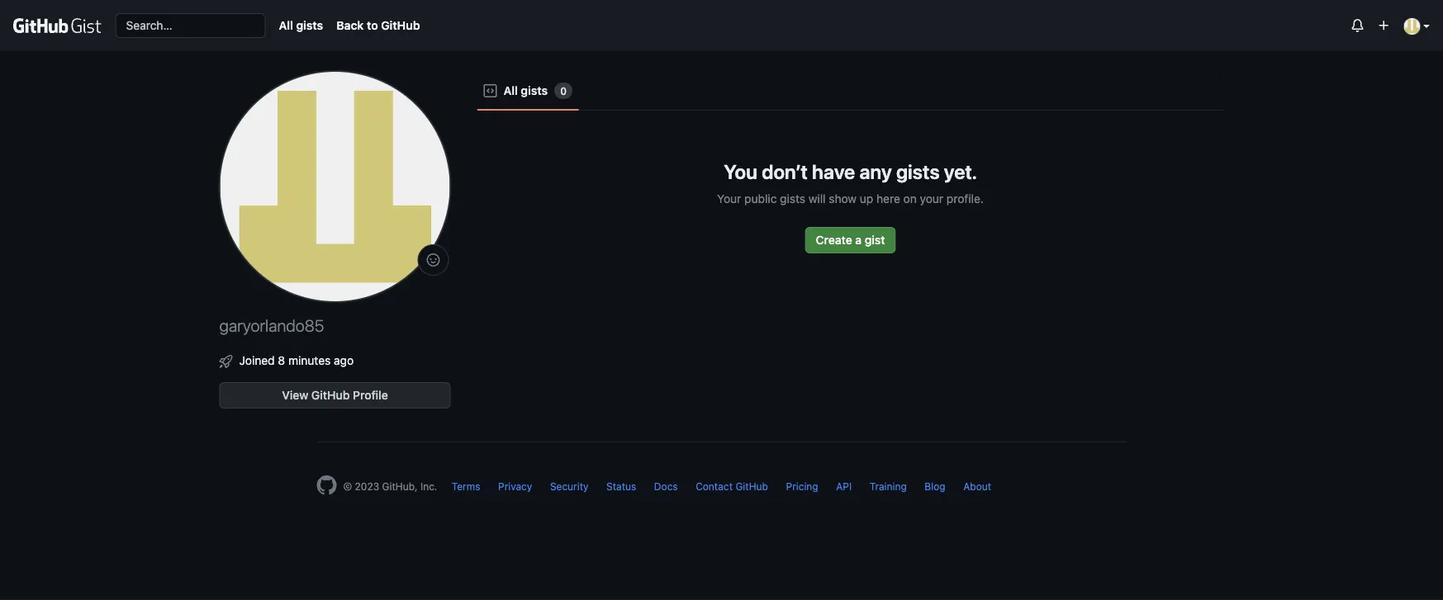 Task type: vqa. For each thing, say whether or not it's contained in the screenshot.
Filename including extension… text box
no



Task type: describe. For each thing, give the bounding box(es) containing it.
0
[[560, 85, 567, 97]]

©
[[343, 481, 352, 493]]

gists up on
[[897, 160, 940, 183]]

Site search field
[[115, 13, 266, 38]]

rocket image
[[219, 355, 233, 369]]

contact github link
[[696, 481, 769, 493]]

joined
[[239, 354, 275, 367]]

gist
[[865, 233, 885, 247]]

any
[[860, 160, 892, 183]]

a
[[856, 233, 862, 247]]

smiley image
[[427, 254, 440, 267]]

back to github
[[337, 19, 420, 32]]

status
[[607, 481, 637, 493]]

public
[[745, 192, 777, 205]]

here
[[877, 192, 901, 205]]

code square image
[[484, 84, 497, 98]]

github for view github profile
[[311, 389, 350, 402]]

gists left 0
[[521, 84, 548, 98]]

you
[[724, 160, 758, 183]]

privacy link
[[498, 481, 532, 493]]

github for contact github
[[736, 481, 769, 493]]

github inside global element
[[381, 19, 420, 32]]

garyorlando85
[[219, 316, 324, 335]]

view
[[282, 389, 308, 402]]

contact github
[[696, 481, 769, 493]]

all inside global element
[[279, 19, 293, 32]]

on
[[904, 192, 917, 205]]

homepage image
[[317, 476, 337, 496]]

docs link
[[654, 481, 678, 493]]

have
[[812, 160, 855, 183]]

create
[[816, 233, 853, 247]]

all gists link
[[279, 17, 323, 34]]

joined 8 minutes ago
[[239, 354, 354, 367]]

minutes
[[288, 354, 331, 367]]

up
[[860, 192, 874, 205]]

your
[[717, 192, 742, 205]]

Search text field
[[116, 14, 265, 37]]

create a gist link
[[805, 227, 896, 254]]

you don't have any gists yet. your public gists will show up here on your profile.
[[717, 160, 984, 205]]

@garyorlando85 image
[[1404, 18, 1421, 35]]

1 horizontal spatial all
[[504, 84, 518, 98]]

security
[[550, 481, 589, 493]]



Task type: locate. For each thing, give the bounding box(es) containing it.
8
[[278, 354, 285, 367]]

api link
[[836, 481, 852, 493]]

ago
[[334, 354, 354, 367]]

back to github link
[[337, 17, 420, 34]]

github right to at left top
[[381, 19, 420, 32]]

your
[[920, 192, 944, 205]]

© 2023 github, inc.
[[343, 481, 438, 493]]

0 horizontal spatial github
[[311, 389, 350, 402]]

view github profile link
[[219, 383, 451, 409]]

terms link
[[452, 481, 481, 493]]

blog
[[925, 481, 946, 493]]

gists left will
[[780, 192, 806, 205]]

show
[[829, 192, 857, 205]]

all gists left the back
[[279, 19, 323, 32]]

terms
[[452, 481, 481, 493]]

0 vertical spatial github
[[381, 19, 420, 32]]

all gists right code square "image"
[[504, 84, 548, 98]]

all gists inside global element
[[279, 19, 323, 32]]

all left the back
[[279, 19, 293, 32]]

back
[[337, 19, 364, 32]]

github right view
[[311, 389, 350, 402]]

2023
[[355, 481, 379, 493]]

2 horizontal spatial github
[[736, 481, 769, 493]]

gists inside global element
[[296, 19, 323, 32]]

footer
[[304, 442, 1140, 537]]

footer containing © 2023 github, inc.
[[304, 442, 1140, 537]]

github inside footer
[[736, 481, 769, 493]]

you have no unread notifications image
[[1351, 19, 1365, 32]]

pricing
[[786, 481, 819, 493]]

api
[[836, 481, 852, 493]]

0 horizontal spatial all gists
[[279, 19, 323, 32]]

all right code square "image"
[[504, 84, 518, 98]]

profile
[[353, 389, 388, 402]]

will
[[809, 192, 826, 205]]

inc.
[[421, 481, 438, 493]]

banner containing all gists
[[0, 0, 1444, 51]]

github
[[381, 19, 420, 32], [311, 389, 350, 402], [736, 481, 769, 493]]

1 horizontal spatial github
[[381, 19, 420, 32]]

training
[[870, 481, 907, 493]]

1 vertical spatial all
[[504, 84, 518, 98]]

security link
[[550, 481, 589, 493]]

status link
[[607, 481, 637, 493]]

create new gist image
[[1378, 19, 1391, 32]]

gists left the back
[[296, 19, 323, 32]]

all
[[279, 19, 293, 32], [504, 84, 518, 98]]

github,
[[382, 481, 418, 493]]

to
[[367, 19, 378, 32]]

0 vertical spatial all gists
[[279, 19, 323, 32]]

privacy
[[498, 481, 532, 493]]

training link
[[870, 481, 907, 493]]

view github profile
[[282, 389, 388, 402]]

all gists
[[279, 19, 323, 32], [504, 84, 548, 98]]

github right contact
[[736, 481, 769, 493]]

contact
[[696, 481, 733, 493]]

about
[[964, 481, 992, 493]]

0 vertical spatial all
[[279, 19, 293, 32]]

banner
[[0, 0, 1444, 51]]

global element
[[279, 17, 433, 34]]

pricing link
[[786, 481, 819, 493]]

1 horizontal spatial all gists
[[504, 84, 548, 98]]

change your avatar image
[[219, 71, 451, 302]]

1 vertical spatial github
[[311, 389, 350, 402]]

1 vertical spatial all gists
[[504, 84, 548, 98]]

profile.
[[947, 192, 984, 205]]

about link
[[964, 481, 992, 493]]

don't
[[762, 160, 808, 183]]

2 vertical spatial github
[[736, 481, 769, 493]]

docs
[[654, 481, 678, 493]]

0 horizontal spatial all
[[279, 19, 293, 32]]

gists
[[296, 19, 323, 32], [521, 84, 548, 98], [897, 160, 940, 183], [780, 192, 806, 205]]

yet.
[[944, 160, 977, 183]]

blog link
[[925, 481, 946, 493]]

create a gist
[[816, 233, 885, 247]]



